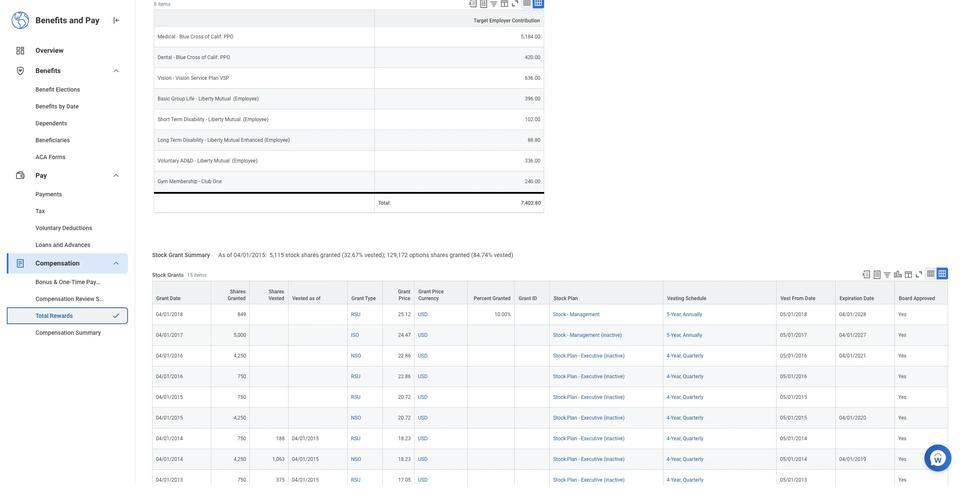 Task type: describe. For each thing, give the bounding box(es) containing it.
(inactive) inside stock - management (inactive) link
[[601, 333, 622, 339]]

rsu for 17.05
[[351, 478, 360, 484]]

shares vested button
[[250, 282, 288, 304]]

1 vested from the left
[[269, 296, 284, 302]]

yes for "4-year, quarterly" link related to seventh usd link
[[899, 436, 907, 442]]

membership
[[169, 179, 197, 185]]

compensation for compensation
[[35, 259, 80, 267]]

as of 04/01/2015:  5,115 stock shares granted (32.67% vested); 129,172 options shares granted (84.74% vested)
[[218, 252, 513, 259]]

4-year, quarterly link for sixth usd link from the top of the page
[[667, 414, 704, 421]]

row containing 04/01/2017
[[152, 325, 948, 346]]

4-year, quarterly for 2nd usd link from the bottom "4-year, quarterly" link
[[667, 457, 704, 463]]

vesting
[[667, 296, 684, 302]]

88.80
[[528, 137, 540, 143]]

grant up 'grants'
[[169, 252, 183, 259]]

4-year, quarterly for "4-year, quarterly" link for 5th usd link from the top
[[667, 395, 704, 401]]

quarterly for "4-year, quarterly" link corresponding to third usd link from the top
[[683, 353, 704, 359]]

5- for stock - management (inactive)
[[667, 333, 671, 339]]

0 vertical spatial items
[[158, 1, 171, 7]]

mutual for basic group life - liberty mutual  (employee)
[[215, 96, 231, 102]]

year, for 2nd usd link from the bottom
[[671, 457, 682, 463]]

compensation summary link
[[7, 325, 128, 341]]

4-year, quarterly for "4-year, quarterly" link corresponding to sixth usd link from the bottom of the page
[[667, 374, 704, 380]]

document alt image
[[15, 259, 25, 269]]

life
[[186, 96, 195, 102]]

usd for first usd link from the top of the page
[[418, 312, 428, 318]]

grant for grant price
[[398, 289, 410, 295]]

5 4- from the top
[[667, 436, 671, 442]]

export to excel image for shares granted
[[862, 270, 871, 279]]

04/01/2020
[[839, 415, 866, 421]]

short term disability - liberty mutual  (employee)
[[158, 117, 269, 123]]

stock grant summary
[[152, 252, 210, 259]]

aca forms
[[35, 154, 65, 161]]

(employee) right enhanced
[[264, 137, 290, 143]]

24.47
[[398, 333, 411, 339]]

2 4- from the top
[[667, 374, 671, 380]]

4,250 for 04/01/2016
[[234, 353, 246, 359]]

liberty for basic
[[198, 96, 214, 102]]

iso link
[[351, 331, 359, 339]]

stock for first usd link from the bottom
[[553, 478, 566, 484]]

plan for 5th usd link from the top
[[567, 395, 577, 401]]

636.00
[[525, 75, 540, 81]]

rsu link for 17.05
[[351, 476, 360, 484]]

1 shares from the left
[[301, 252, 319, 259]]

one
[[213, 179, 222, 185]]

elections
[[56, 86, 80, 93]]

benefits for benefits and pay
[[35, 15, 67, 25]]

3 4- from the top
[[667, 395, 671, 401]]

05/01/2015 for nso
[[780, 415, 807, 421]]

stock plan
[[554, 296, 578, 302]]

grant price button
[[383, 282, 414, 304]]

bonus & one-time payments link
[[7, 274, 128, 291]]

129,172
[[387, 252, 408, 259]]

grant price
[[398, 289, 410, 302]]

benefits by date link
[[7, 98, 128, 115]]

stock plan - executive (inactive) for "4-year, quarterly" link for first usd link from the bottom
[[553, 478, 625, 484]]

row containing vision - vision service plan vsp
[[154, 68, 544, 89]]

forms
[[49, 154, 65, 161]]

5 usd link from the top
[[418, 393, 428, 401]]

contribution
[[512, 18, 540, 24]]

nso for 20.72
[[351, 415, 361, 421]]

336.00
[[525, 158, 540, 164]]

8 usd link from the top
[[418, 455, 428, 463]]

2 granted from the left
[[450, 252, 470, 259]]

advances
[[64, 242, 90, 248]]

1 4- from the top
[[667, 353, 671, 359]]

mutual for short term disability - liberty mutual  (employee)
[[225, 117, 241, 123]]

stock for sixth usd link from the bottom of the page
[[553, 374, 566, 380]]

ppo for medical - blue cross of calif. ppo
[[224, 34, 234, 40]]

stock - management (inactive)
[[553, 333, 622, 339]]

export to excel image for target employer contribution
[[468, 0, 478, 8]]

nso link for 20.72
[[351, 414, 361, 421]]

18.23 for nso
[[398, 457, 411, 463]]

benefits button
[[7, 61, 128, 81]]

(employee) down enhanced
[[232, 158, 258, 164]]

options
[[409, 252, 429, 259]]

4-year, quarterly for "4-year, quarterly" link corresponding to third usd link from the top
[[667, 353, 704, 359]]

05/01/2016 for nso
[[780, 353, 807, 359]]

grant id
[[519, 296, 537, 302]]

04/01/2028
[[839, 312, 866, 318]]

iso
[[351, 333, 359, 339]]

dental - blue cross of calif. ppo
[[158, 55, 230, 61]]

7 usd link from the top
[[418, 435, 428, 442]]

1 vision from the left
[[158, 75, 172, 81]]

cross for medical
[[191, 34, 204, 40]]

22.86 for rsu
[[398, 374, 411, 380]]

2 shares from the left
[[431, 252, 448, 259]]

stock for 5th usd link from the top
[[553, 395, 566, 401]]

as
[[309, 296, 315, 302]]

payments link
[[7, 186, 128, 203]]

executive for first usd link from the bottom
[[581, 478, 603, 484]]

4-year, quarterly link for third usd link from the top
[[667, 352, 704, 359]]

row containing short term disability - liberty mutual  (employee)
[[154, 110, 544, 130]]

beneficiaries link
[[7, 132, 128, 149]]

annually for stock - management (inactive)
[[683, 333, 702, 339]]

vested);
[[365, 252, 385, 259]]

0 horizontal spatial fullscreen image
[[510, 0, 520, 8]]

basic group life - liberty mutual  (employee)
[[158, 96, 259, 102]]

rsu link for 20.72
[[351, 393, 360, 401]]

voluntary for voluntary ad&d - liberty mutual  (employee)
[[158, 158, 179, 164]]

benefits image
[[15, 66, 25, 76]]

05/01/2016 for rsu
[[780, 374, 807, 380]]

3 usd link from the top
[[418, 352, 428, 359]]

stock grant summary element
[[218, 247, 513, 260]]

voluntary for voluntary deductions
[[35, 225, 61, 232]]

compensation summary
[[35, 330, 101, 336]]

year, for sixth usd link from the top of the page
[[671, 415, 682, 421]]

shares vested
[[269, 289, 284, 302]]

chevron down small image for compensation
[[111, 259, 121, 269]]

usd for sixth usd link from the top of the page
[[418, 415, 428, 421]]

disability for short
[[184, 117, 204, 123]]

grant price currency
[[418, 289, 444, 302]]

yes for 5-year, annually link for stock - management
[[899, 312, 907, 318]]

date inside 'benefits' element
[[66, 103, 79, 110]]

vision - vision service plan vsp
[[158, 75, 229, 81]]

4-year, quarterly link for 5th usd link from the top
[[667, 393, 704, 401]]

deductions
[[62, 225, 92, 232]]

tax
[[35, 208, 45, 215]]

rsu for 22.86
[[351, 374, 360, 380]]

usd for sixth usd link from the bottom of the page
[[418, 374, 428, 380]]

task pay image
[[15, 171, 25, 181]]

7 4- from the top
[[667, 478, 671, 484]]

stock - management
[[553, 312, 600, 318]]

102.00
[[525, 117, 540, 123]]

usd for first usd link from the bottom
[[418, 478, 428, 484]]

quarterly for "4-year, quarterly" link for first usd link from the bottom
[[683, 478, 704, 484]]

quarterly for 2nd usd link from the bottom "4-year, quarterly" link
[[683, 457, 704, 463]]

grant type button
[[348, 282, 382, 304]]

select to filter grid data image
[[883, 271, 892, 279]]

25.12
[[398, 312, 411, 318]]

stock - management link
[[553, 310, 600, 318]]

aca forms link
[[7, 149, 128, 166]]

usd for seventh usd link
[[418, 436, 428, 442]]

benefit elections link
[[7, 81, 128, 98]]

usd for 5th usd link from the top
[[418, 395, 428, 401]]

04/01/2016 for 750
[[156, 374, 183, 380]]

2 usd link from the top
[[418, 331, 428, 339]]

4 4- from the top
[[667, 415, 671, 421]]

4 usd link from the top
[[418, 372, 428, 380]]

18.23 for rsu
[[398, 436, 411, 442]]

benefits element
[[7, 81, 128, 166]]

quarterly for "4-year, quarterly" link corresponding to sixth usd link from the bottom of the page
[[683, 374, 704, 380]]

one-
[[59, 279, 71, 286]]

liberty for short
[[208, 117, 224, 123]]

2 vision from the left
[[176, 75, 190, 81]]

stock grants 15 items
[[152, 272, 207, 279]]

vest from date
[[781, 296, 816, 302]]

15
[[187, 273, 193, 279]]

1 usd link from the top
[[418, 310, 428, 318]]

row containing 04/01/2013
[[152, 470, 948, 486]]

1 granted from the left
[[320, 252, 340, 259]]

percent
[[474, 296, 491, 302]]

6 usd link from the top
[[418, 414, 428, 421]]

payments inside pay element
[[35, 191, 62, 198]]

enhanced
[[241, 137, 263, 143]]

stock for 2nd usd link from the bottom
[[553, 457, 566, 463]]

5-year, annually link for stock - management (inactive)
[[667, 331, 702, 339]]

gym
[[158, 179, 168, 185]]

total rewards
[[35, 313, 73, 319]]

stock plan - executive (inactive) link for "4-year, quarterly" link for first usd link from the bottom
[[553, 476, 625, 484]]

4-year, quarterly for "4-year, quarterly" link for first usd link from the bottom
[[667, 478, 704, 484]]

pay button
[[7, 166, 128, 186]]

loans
[[35, 242, 52, 248]]

board
[[899, 296, 912, 302]]

5,184.00
[[521, 34, 540, 40]]

compensation button
[[7, 254, 128, 274]]

10.00%
[[495, 312, 511, 318]]

plan for sixth usd link from the bottom of the page
[[567, 374, 577, 380]]

grant id button
[[515, 282, 549, 304]]

year, for sixth usd link from the bottom of the page
[[671, 374, 682, 380]]

review
[[76, 296, 94, 303]]

1,063
[[272, 457, 285, 463]]

liberty for long
[[207, 137, 223, 143]]

click to view/edit grid preferences image
[[904, 270, 913, 279]]

(84.74%
[[471, 252, 492, 259]]

row containing long term disability - liberty mutual enhanced (employee)
[[154, 130, 544, 151]]

vesting schedule button
[[663, 282, 776, 304]]

row containing voluntary ad&d - liberty mutual  (employee)
[[154, 151, 544, 172]]

row containing basic group life - liberty mutual  (employee)
[[154, 89, 544, 110]]

849
[[238, 312, 246, 318]]

row containing shares granted
[[152, 281, 948, 305]]

date right expiration
[[864, 296, 874, 302]]

04/01/2015:
[[234, 252, 267, 259]]

5,000
[[234, 333, 246, 339]]

stock plan - executive (inactive) for "4-year, quarterly" link for 5th usd link from the top
[[553, 395, 625, 401]]

percent granted
[[474, 296, 511, 302]]

396.00
[[525, 96, 540, 102]]

nso for 22.86
[[351, 353, 361, 359]]



Task type: vqa. For each thing, say whether or not it's contained in the screenshot.
Desjardins
no



Task type: locate. For each thing, give the bounding box(es) containing it.
3 compensation from the top
[[35, 330, 74, 336]]

0 horizontal spatial export to excel image
[[468, 0, 478, 8]]

management down the 'stock - management'
[[570, 333, 600, 339]]

table image
[[927, 270, 935, 278]]

grant left id
[[519, 296, 531, 302]]

2 22.86 from the top
[[398, 374, 411, 380]]

0 vertical spatial 18.23
[[398, 436, 411, 442]]

mutual down long term disability - liberty mutual enhanced (employee)
[[214, 158, 230, 164]]

2 04/01/2014 from the top
[[156, 457, 183, 463]]

pay element
[[7, 186, 128, 254]]

1 rsu from the top
[[351, 312, 360, 318]]

1 vertical spatial items
[[194, 273, 207, 279]]

0 vertical spatial 05/01/2014
[[780, 436, 807, 442]]

price up "currency"
[[432, 289, 444, 295]]

term right long on the top
[[170, 137, 182, 143]]

0 vertical spatial nso
[[351, 353, 361, 359]]

date up 04/01/2018
[[170, 296, 180, 302]]

dependents
[[35, 120, 67, 127]]

liberty right ad&d
[[197, 158, 213, 164]]

voluntary ad&d - liberty mutual  (employee)
[[158, 158, 258, 164]]

voluntary deductions
[[35, 225, 92, 232]]

yes for "4-year, quarterly" link for 5th usd link from the top
[[899, 395, 907, 401]]

grant left the type
[[351, 296, 364, 302]]

2 20.72 from the top
[[398, 415, 411, 421]]

4,250 for 04/01/2014
[[234, 457, 246, 463]]

expiration date button
[[836, 282, 895, 304]]

stock plan - executive (inactive) link for "4-year, quarterly" link corresponding to sixth usd link from the bottom of the page
[[553, 372, 625, 380]]

currency
[[418, 296, 439, 302]]

row containing total:
[[154, 192, 544, 213]]

3 4,250 from the top
[[234, 457, 246, 463]]

stock - management (inactive) link
[[553, 331, 622, 339]]

0 vertical spatial term
[[171, 117, 183, 123]]

vested left as
[[292, 296, 308, 302]]

1 vertical spatial benefits
[[35, 67, 61, 75]]

statement
[[96, 296, 123, 303]]

stock for seventh usd link
[[553, 436, 566, 442]]

grant inside popup button
[[398, 289, 410, 295]]

5 stock plan - executive (inactive) link from the top
[[553, 435, 625, 442]]

375
[[276, 478, 285, 484]]

0 horizontal spatial price
[[399, 296, 410, 302]]

term right short
[[171, 117, 183, 123]]

1 horizontal spatial toolbar
[[858, 268, 948, 281]]

9 usd from the top
[[418, 478, 428, 484]]

2 vested from the left
[[292, 296, 308, 302]]

compensation inside dropdown button
[[35, 259, 80, 267]]

bonus
[[35, 279, 52, 286]]

items right 15
[[194, 273, 207, 279]]

expand table image right table image
[[938, 270, 947, 278]]

benefits and pay
[[35, 15, 99, 25]]

2 usd from the top
[[418, 333, 428, 339]]

1 vertical spatial price
[[399, 296, 410, 302]]

1 vertical spatial nso
[[351, 415, 361, 421]]

1 usd from the top
[[418, 312, 428, 318]]

blue for dental
[[176, 55, 186, 61]]

benefits up benefit
[[35, 67, 61, 75]]

time
[[71, 279, 85, 286]]

0 horizontal spatial voluntary
[[35, 225, 61, 232]]

grant price currency button
[[415, 282, 467, 304]]

1 vertical spatial nso link
[[351, 414, 361, 421]]

mutual left enhanced
[[224, 137, 240, 143]]

grant for grant id
[[519, 296, 531, 302]]

calif. for dental - blue cross of calif. ppo
[[207, 55, 219, 61]]

1 vertical spatial payments
[[86, 279, 113, 286]]

1 vertical spatial fullscreen image
[[914, 270, 924, 279]]

(employee) up enhanced
[[243, 117, 269, 123]]

stock
[[152, 252, 167, 259], [152, 272, 166, 279], [554, 296, 567, 302], [553, 312, 566, 318], [553, 333, 566, 339], [553, 353, 566, 359], [553, 374, 566, 380], [553, 395, 566, 401], [553, 415, 566, 421], [553, 436, 566, 442], [553, 457, 566, 463], [553, 478, 566, 484]]

summary up 15
[[185, 252, 210, 259]]

benefit
[[35, 86, 54, 93]]

4 rsu from the top
[[351, 436, 360, 442]]

aca
[[35, 154, 47, 161]]

1 vertical spatial calif.
[[207, 55, 219, 61]]

20.72 for nso
[[398, 415, 411, 421]]

shares inside shares vested
[[269, 289, 284, 295]]

1 horizontal spatial fullscreen image
[[914, 270, 924, 279]]

executive for sixth usd link from the bottom of the page
[[581, 374, 603, 380]]

1 vertical spatial 20.72
[[398, 415, 411, 421]]

price for grant price currency
[[432, 289, 444, 295]]

expand table image for table icon
[[534, 0, 543, 7]]

stock plan - executive (inactive) inside row
[[553, 478, 625, 484]]

shares right options
[[431, 252, 448, 259]]

1 vertical spatial ppo
[[220, 55, 230, 61]]

of inside stock grant summary "element"
[[227, 252, 232, 259]]

04/01/2015
[[156, 395, 183, 401], [156, 415, 183, 421], [292, 436, 319, 442], [292, 457, 319, 463], [292, 478, 319, 484]]

1 vertical spatial toolbar
[[858, 268, 948, 281]]

type
[[365, 296, 376, 302]]

benefit elections
[[35, 86, 80, 93]]

price
[[432, 289, 444, 295], [399, 296, 410, 302]]

export to excel image left export to worksheets icon
[[862, 270, 871, 279]]

0 vertical spatial price
[[432, 289, 444, 295]]

items right the 8
[[158, 1, 171, 7]]

chevron down small image
[[111, 171, 121, 181], [111, 259, 121, 269]]

1 5- from the top
[[667, 312, 671, 318]]

long term disability - liberty mutual enhanced (employee)
[[158, 137, 290, 143]]

year,
[[671, 312, 682, 318], [671, 333, 682, 339], [671, 353, 682, 359], [671, 374, 682, 380], [671, 395, 682, 401], [671, 415, 682, 421], [671, 436, 682, 442], [671, 457, 682, 463], [671, 478, 682, 484]]

2 vertical spatial compensation
[[35, 330, 74, 336]]

3 4-year, quarterly from the top
[[667, 395, 704, 401]]

blue right the dental
[[176, 55, 186, 61]]

grant up "currency"
[[418, 289, 431, 295]]

club
[[201, 179, 212, 185]]

pay inside dropdown button
[[35, 172, 47, 180]]

4 stock plan - executive (inactive) from the top
[[553, 415, 625, 421]]

0 horizontal spatial pay
[[35, 172, 47, 180]]

shares inside shares granted
[[230, 289, 246, 295]]

04/01/2015 for 1,063
[[292, 457, 319, 463]]

stock for 2nd usd link
[[553, 333, 566, 339]]

188
[[276, 436, 285, 442]]

0 horizontal spatial and
[[53, 242, 63, 248]]

summary down total rewards link
[[76, 330, 101, 336]]

0 vertical spatial cross
[[191, 34, 204, 40]]

grants
[[167, 272, 184, 279]]

1 horizontal spatial voluntary
[[158, 158, 179, 164]]

1 horizontal spatial summary
[[185, 252, 210, 259]]

toolbar
[[464, 0, 544, 10], [858, 268, 948, 281]]

approved
[[914, 296, 935, 302]]

2 rsu from the top
[[351, 374, 360, 380]]

rsu for 18.23
[[351, 436, 360, 442]]

voluntary inside row
[[158, 158, 179, 164]]

chevron down small image for pay
[[111, 171, 121, 181]]

target employer contribution
[[474, 18, 540, 24]]

(employee) up short term disability - liberty mutual  (employee)
[[233, 96, 259, 102]]

1 vertical spatial 05/01/2016
[[780, 374, 807, 380]]

1 vertical spatial chevron down small image
[[111, 259, 121, 269]]

group
[[171, 96, 185, 102]]

granted left (32.67% on the bottom of page
[[320, 252, 340, 259]]

0 vertical spatial 5-year, annually link
[[667, 310, 702, 318]]

pay left transformation import 'image'
[[85, 15, 99, 25]]

5-year, annually for stock - management (inactive)
[[667, 333, 702, 339]]

8 usd from the top
[[418, 457, 428, 463]]

row containing medical - blue cross of calif. ppo
[[154, 27, 544, 47]]

1 nso link from the top
[[351, 352, 361, 359]]

calif. for medical - blue cross of calif. ppo
[[211, 34, 222, 40]]

1 benefits from the top
[[35, 15, 67, 25]]

3 executive from the top
[[581, 395, 603, 401]]

1 04/01/2014 from the top
[[156, 436, 183, 442]]

1 4,250 from the top
[[234, 353, 246, 359]]

row containing gym membership - club one
[[154, 172, 544, 192]]

executive for sixth usd link from the top of the page
[[581, 415, 603, 421]]

shares for shares granted
[[230, 289, 246, 295]]

1 vertical spatial voluntary
[[35, 225, 61, 232]]

shares granted button
[[211, 282, 249, 304]]

date right from
[[805, 296, 816, 302]]

loans and advances link
[[7, 237, 128, 254]]

05/01/2018
[[780, 312, 807, 318]]

4-year, quarterly link for seventh usd link
[[667, 435, 704, 442]]

1 vertical spatial and
[[53, 242, 63, 248]]

schedule
[[686, 296, 707, 302]]

granted left (84.74%
[[450, 252, 470, 259]]

vested as of
[[292, 296, 321, 302]]

1 horizontal spatial export to excel image
[[862, 270, 871, 279]]

stock
[[285, 252, 300, 259]]

payments up tax
[[35, 191, 62, 198]]

quarterly
[[683, 353, 704, 359], [683, 374, 704, 380], [683, 395, 704, 401], [683, 415, 704, 421], [683, 436, 704, 442], [683, 457, 704, 463], [683, 478, 704, 484]]

0 vertical spatial disability
[[184, 117, 204, 123]]

toolbar for target
[[464, 0, 544, 10]]

6 stock plan - executive (inactive) from the top
[[553, 457, 625, 463]]

management up stock - management (inactive) link
[[570, 312, 600, 318]]

short
[[158, 117, 170, 123]]

1 vertical spatial term
[[170, 137, 182, 143]]

benefits inside dropdown button
[[35, 67, 61, 75]]

1 horizontal spatial shares
[[431, 252, 448, 259]]

fullscreen image right click to view/edit grid preferences image
[[914, 270, 924, 279]]

rsu for 20.72
[[351, 395, 360, 401]]

quarterly inside row
[[683, 478, 704, 484]]

1 4-year, quarterly from the top
[[667, 353, 704, 359]]

stock inside popup button
[[554, 296, 567, 302]]

3 benefits from the top
[[35, 103, 57, 110]]

fullscreen image right click to view/edit grid preferences icon
[[510, 0, 520, 8]]

usd for 2nd usd link from the bottom
[[418, 457, 428, 463]]

voluntary deductions link
[[7, 220, 128, 237]]

3 nso from the top
[[351, 457, 361, 463]]

payments up the statement
[[86, 279, 113, 286]]

750 for 04/01/2013
[[238, 478, 246, 484]]

chevron down small image inside pay dropdown button
[[111, 171, 121, 181]]

1 750 from the top
[[238, 374, 246, 380]]

items inside 'stock grants 15 items'
[[194, 273, 207, 279]]

2 4,250 from the top
[[234, 415, 246, 421]]

0 horizontal spatial vision
[[158, 75, 172, 81]]

mutual down vsp
[[215, 96, 231, 102]]

cross up dental - blue cross of calif. ppo
[[191, 34, 204, 40]]

2 rsu link from the top
[[351, 372, 360, 380]]

0 vertical spatial 22.86
[[398, 353, 411, 359]]

click to view/edit grid preferences image
[[500, 0, 509, 8]]

executive for 5th usd link from the top
[[581, 395, 603, 401]]

board approved
[[899, 296, 935, 302]]

voluntary up loans
[[35, 225, 61, 232]]

liberty down basic group life - liberty mutual  (employee)
[[208, 117, 224, 123]]

total
[[35, 313, 49, 319]]

0 vertical spatial fullscreen image
[[510, 0, 520, 8]]

7 executive from the top
[[581, 478, 603, 484]]

0 vertical spatial export to excel image
[[468, 0, 478, 8]]

0 vertical spatial summary
[[185, 252, 210, 259]]

payments inside 'compensation' element
[[86, 279, 113, 286]]

compensation review statement
[[35, 296, 123, 303]]

export to excel image
[[468, 0, 478, 8], [862, 270, 871, 279]]

1 04/01/2016 from the top
[[156, 353, 183, 359]]

benefits
[[35, 15, 67, 25], [35, 67, 61, 75], [35, 103, 57, 110]]

vest from date button
[[777, 282, 836, 304]]

expand table image right table icon
[[534, 0, 543, 7]]

executive for seventh usd link
[[581, 436, 603, 442]]

price inside grant price
[[399, 296, 410, 302]]

export to excel image left export to worksheets image
[[468, 0, 478, 8]]

yes for "4-year, quarterly" link corresponding to third usd link from the top
[[899, 353, 907, 359]]

0 horizontal spatial granted
[[320, 252, 340, 259]]

5 4-year, quarterly link from the top
[[667, 435, 704, 442]]

4-year, quarterly
[[667, 353, 704, 359], [667, 374, 704, 380], [667, 395, 704, 401], [667, 415, 704, 421], [667, 436, 704, 442], [667, 457, 704, 463], [667, 478, 704, 484]]

0 vertical spatial toolbar
[[464, 0, 544, 10]]

shares up 849
[[230, 289, 246, 295]]

3 stock plan - executive (inactive) from the top
[[553, 395, 625, 401]]

chevron down small image inside compensation dropdown button
[[111, 259, 121, 269]]

7 year, from the top
[[671, 436, 682, 442]]

0 horizontal spatial shares
[[301, 252, 319, 259]]

stock plan - executive (inactive) link for "4-year, quarterly" link for 5th usd link from the top
[[553, 393, 625, 401]]

liberty
[[198, 96, 214, 102], [208, 117, 224, 123], [207, 137, 223, 143], [197, 158, 213, 164]]

dependents link
[[7, 115, 128, 132]]

1 vertical spatial 04/01/2014
[[156, 457, 183, 463]]

stock plan - executive (inactive) link for "4-year, quarterly" link associated with sixth usd link from the top of the page
[[553, 414, 625, 421]]

3 quarterly from the top
[[683, 395, 704, 401]]

toolbar up board
[[858, 268, 948, 281]]

4 yes from the top
[[899, 374, 907, 380]]

ppo up dental - blue cross of calif. ppo
[[224, 34, 234, 40]]

stock for sixth usd link from the top of the page
[[553, 415, 566, 421]]

0 vertical spatial 5-
[[667, 312, 671, 318]]

1 horizontal spatial items
[[194, 273, 207, 279]]

5 quarterly from the top
[[683, 436, 704, 442]]

select to filter grid data image
[[489, 0, 499, 8]]

0 vertical spatial and
[[69, 15, 83, 25]]

and for loans
[[53, 242, 63, 248]]

shares granted
[[228, 289, 246, 302]]

8
[[154, 1, 157, 7]]

0 vertical spatial ppo
[[224, 34, 234, 40]]

price inside grant price currency
[[432, 289, 444, 295]]

granted up 849
[[228, 296, 246, 302]]

row
[[154, 27, 544, 47], [154, 47, 544, 68], [154, 68, 544, 89], [154, 89, 544, 110], [154, 110, 544, 130], [154, 130, 544, 151], [154, 151, 544, 172], [154, 172, 544, 192], [154, 192, 544, 213], [152, 281, 948, 305], [152, 305, 948, 325], [152, 325, 948, 346], [152, 346, 948, 367], [152, 367, 948, 388], [152, 388, 948, 408], [152, 408, 948, 429], [152, 429, 948, 450], [152, 450, 948, 470], [152, 470, 948, 486]]

blue right medical
[[179, 34, 189, 40]]

voluntary inside pay element
[[35, 225, 61, 232]]

table image
[[523, 0, 531, 7]]

04/01/2021
[[839, 353, 866, 359]]

4 executive from the top
[[581, 415, 603, 421]]

management for stock - management
[[570, 312, 600, 318]]

granted for percent
[[493, 296, 511, 302]]

04/01/2019
[[839, 457, 866, 463]]

grant for grant type
[[351, 296, 364, 302]]

1 05/01/2015 from the top
[[780, 395, 807, 401]]

expand table image for table image
[[938, 270, 947, 278]]

1 5-year, annually link from the top
[[667, 310, 702, 318]]

5 year, from the top
[[671, 395, 682, 401]]

4 4-year, quarterly from the top
[[667, 415, 704, 421]]

medical
[[158, 34, 175, 40]]

1 vertical spatial 5-
[[667, 333, 671, 339]]

of inside vested as of popup button
[[316, 296, 321, 302]]

yes for "4-year, quarterly" link corresponding to sixth usd link from the bottom of the page
[[899, 374, 907, 380]]

stock plan - executive (inactive) for 2nd usd link from the bottom "4-year, quarterly" link
[[553, 457, 625, 463]]

05/01/2013
[[780, 478, 807, 484]]

0 horizontal spatial granted
[[228, 296, 246, 302]]

plan inside popup button
[[568, 296, 578, 302]]

executive for 2nd usd link from the bottom
[[581, 457, 603, 463]]

2 nso link from the top
[[351, 414, 361, 421]]

granted up 10.00% in the right of the page
[[493, 296, 511, 302]]

compensation down total rewards
[[35, 330, 74, 336]]

05/01/2015
[[780, 395, 807, 401], [780, 415, 807, 421]]

6 4-year, quarterly from the top
[[667, 457, 704, 463]]

2 vertical spatial 4,250
[[234, 457, 246, 463]]

stock plan - executive (inactive) for "4-year, quarterly" link related to seventh usd link
[[553, 436, 625, 442]]

0 vertical spatial expand table image
[[534, 0, 543, 7]]

0 horizontal spatial vested
[[269, 296, 284, 302]]

quarterly for "4-year, quarterly" link for 5th usd link from the top
[[683, 395, 704, 401]]

yes for "4-year, quarterly" link associated with sixth usd link from the top of the page
[[899, 415, 907, 421]]

1 vertical spatial 18.23
[[398, 457, 411, 463]]

5-year, annually link for stock - management
[[667, 310, 702, 318]]

2 chevron down small image from the top
[[111, 259, 121, 269]]

1 vertical spatial 04/01/2016
[[156, 374, 183, 380]]

1 vertical spatial 4,250
[[234, 415, 246, 421]]

1 5-year, annually from the top
[[667, 312, 702, 318]]

1 vertical spatial blue
[[176, 55, 186, 61]]

6 year, from the top
[[671, 415, 682, 421]]

plan for third usd link from the top
[[567, 353, 577, 359]]

expiration
[[840, 296, 862, 302]]

4 rsu link from the top
[[351, 435, 360, 442]]

stock plan button
[[550, 282, 663, 304]]

5 stock plan - executive (inactive) from the top
[[553, 436, 625, 442]]

vested as of button
[[289, 282, 347, 304]]

1 annually from the top
[[683, 312, 702, 318]]

1 20.72 from the top
[[398, 395, 411, 401]]

3 stock plan - executive (inactive) link from the top
[[553, 393, 625, 401]]

shares down 5,115 at the left bottom of the page
[[269, 289, 284, 295]]

overview
[[35, 46, 64, 55]]

compensation up total rewards
[[35, 296, 74, 303]]

9 year, from the top
[[671, 478, 682, 484]]

calif. down medical - blue cross of calif. ppo on the top left of page
[[207, 55, 219, 61]]

and inside pay element
[[53, 242, 63, 248]]

1 vertical spatial 5-year, annually link
[[667, 331, 702, 339]]

1 vertical spatial 5-year, annually
[[667, 333, 702, 339]]

toolbar up target employer contribution
[[464, 0, 544, 10]]

grant type
[[351, 296, 376, 302]]

expand/collapse chart image
[[893, 270, 903, 279]]

granted
[[228, 296, 246, 302], [493, 296, 511, 302]]

from
[[792, 296, 804, 302]]

8 items
[[154, 1, 171, 7]]

5,115
[[269, 252, 284, 259]]

granted for shares
[[228, 296, 246, 302]]

pay down aca
[[35, 172, 47, 180]]

1 horizontal spatial expand table image
[[938, 270, 947, 278]]

1 22.86 from the top
[[398, 353, 411, 359]]

stock for first usd link from the top of the page
[[553, 312, 566, 318]]

transformation import image
[[111, 15, 121, 25]]

stock plan - executive (inactive)
[[553, 353, 625, 359], [553, 374, 625, 380], [553, 395, 625, 401], [553, 415, 625, 421], [553, 436, 625, 442], [553, 457, 625, 463], [553, 478, 625, 484]]

0 vertical spatial blue
[[179, 34, 189, 40]]

0 vertical spatial 20.72
[[398, 395, 411, 401]]

7 4-year, quarterly from the top
[[667, 478, 704, 484]]

0 vertical spatial 05/01/2016
[[780, 353, 807, 359]]

0 vertical spatial benefits
[[35, 15, 67, 25]]

0 vertical spatial 04/01/2016
[[156, 353, 183, 359]]

expand table image
[[534, 0, 543, 7], [938, 270, 947, 278]]

04/01/2017
[[156, 333, 183, 339]]

6 quarterly from the top
[[683, 457, 704, 463]]

by
[[59, 103, 65, 110]]

2 5-year, annually from the top
[[667, 333, 702, 339]]

and up overview link
[[69, 15, 83, 25]]

1 horizontal spatial and
[[69, 15, 83, 25]]

0 vertical spatial compensation
[[35, 259, 80, 267]]

grant up 25.12
[[398, 289, 410, 295]]

3 rsu link from the top
[[351, 393, 360, 401]]

2 stock plan - executive (inactive) from the top
[[553, 374, 625, 380]]

1 vertical spatial disability
[[183, 137, 203, 143]]

overview link
[[7, 41, 128, 61]]

vision left the "service"
[[176, 75, 190, 81]]

04/01/2015 for 188
[[292, 436, 319, 442]]

1 horizontal spatial vision
[[176, 75, 190, 81]]

service
[[191, 75, 207, 81]]

nso link for 22.86
[[351, 352, 361, 359]]

compensation element
[[7, 274, 128, 341]]

04/01/2014 for 4,250
[[156, 457, 183, 463]]

compensation for compensation review statement
[[35, 296, 74, 303]]

summary inside 'compensation' element
[[76, 330, 101, 336]]

management inside stock - management link
[[570, 312, 600, 318]]

grant up 04/01/2018
[[156, 296, 169, 302]]

year, for 2nd usd link
[[671, 333, 682, 339]]

and right loans
[[53, 242, 63, 248]]

8 yes from the top
[[899, 457, 907, 463]]

2 annually from the top
[[683, 333, 702, 339]]

1 vertical spatial summary
[[76, 330, 101, 336]]

calif. up dental - blue cross of calif. ppo
[[211, 34, 222, 40]]

stock plan - executive (inactive) for "4-year, quarterly" link corresponding to sixth usd link from the bottom of the page
[[553, 374, 625, 380]]

2 shares from the left
[[269, 289, 284, 295]]

fullscreen image
[[510, 0, 520, 8], [914, 270, 924, 279]]

ppo for dental - blue cross of calif. ppo
[[220, 55, 230, 61]]

gym membership - club one
[[158, 179, 222, 185]]

1 horizontal spatial shares
[[269, 289, 284, 295]]

1 vertical spatial management
[[570, 333, 600, 339]]

0 vertical spatial nso link
[[351, 352, 361, 359]]

management for stock - management (inactive)
[[570, 333, 600, 339]]

compensation up &
[[35, 259, 80, 267]]

total:
[[378, 200, 391, 206]]

04/01/2014 for 750
[[156, 436, 183, 442]]

4 year, from the top
[[671, 374, 682, 380]]

4 750 from the top
[[238, 478, 246, 484]]

5 yes from the top
[[899, 395, 907, 401]]

1 horizontal spatial granted
[[450, 252, 470, 259]]

6 4- from the top
[[667, 457, 671, 463]]

0 vertical spatial pay
[[85, 15, 99, 25]]

1 vertical spatial annually
[[683, 333, 702, 339]]

0 vertical spatial voluntary
[[158, 158, 179, 164]]

6 stock plan - executive (inactive) link from the top
[[553, 455, 625, 463]]

cross up vision - vision service plan vsp
[[187, 55, 200, 61]]

stock plan - executive (inactive) for "4-year, quarterly" link corresponding to third usd link from the top
[[553, 353, 625, 359]]

total rewards link
[[7, 308, 128, 325]]

2 18.23 from the top
[[398, 457, 411, 463]]

mutual up long term disability - liberty mutual enhanced (employee)
[[225, 117, 241, 123]]

year, for seventh usd link
[[671, 436, 682, 442]]

board approved button
[[895, 282, 948, 304]]

1 horizontal spatial price
[[432, 289, 444, 295]]

1 horizontal spatial vested
[[292, 296, 308, 302]]

1 horizontal spatial pay
[[85, 15, 99, 25]]

2 4-year, quarterly link from the top
[[667, 372, 704, 380]]

dashboard image
[[15, 46, 25, 56]]

0 horizontal spatial shares
[[230, 289, 246, 295]]

term for short
[[171, 117, 183, 123]]

1 05/01/2014 from the top
[[780, 436, 807, 442]]

04/01/2015 inside row
[[292, 478, 319, 484]]

benefits by date
[[35, 103, 79, 110]]

0 vertical spatial calif.
[[211, 34, 222, 40]]

disability up ad&d
[[183, 137, 203, 143]]

3 rsu from the top
[[351, 395, 360, 401]]

shares right stock
[[301, 252, 319, 259]]

0 vertical spatial chevron down small image
[[111, 171, 121, 181]]

management inside stock - management (inactive) link
[[570, 333, 600, 339]]

0 vertical spatial annually
[[683, 312, 702, 318]]

row containing 04/01/2018
[[152, 305, 948, 325]]

plan
[[209, 75, 219, 81], [568, 296, 578, 302], [567, 353, 577, 359], [567, 374, 577, 380], [567, 395, 577, 401], [567, 415, 577, 421], [567, 436, 577, 442], [567, 457, 577, 463], [567, 478, 577, 484]]

240.00
[[525, 179, 540, 185]]

9 usd link from the top
[[418, 476, 428, 484]]

(32.67%
[[342, 252, 363, 259]]

1 vertical spatial 22.86
[[398, 374, 411, 380]]

medical - blue cross of calif. ppo
[[158, 34, 234, 40]]

1 stock plan - executive (inactive) from the top
[[553, 353, 625, 359]]

2 nso from the top
[[351, 415, 361, 421]]

rsu link for 25.12
[[351, 310, 360, 318]]

2 vertical spatial nso link
[[351, 455, 361, 463]]

mutual for long term disability - liberty mutual enhanced (employee)
[[224, 137, 240, 143]]

0 vertical spatial 4,250
[[234, 353, 246, 359]]

0 vertical spatial payments
[[35, 191, 62, 198]]

ppo up vsp
[[220, 55, 230, 61]]

vision down the dental
[[158, 75, 172, 81]]

benefits left by
[[35, 103, 57, 110]]

1 shares from the left
[[230, 289, 246, 295]]

usd link
[[418, 310, 428, 318], [418, 331, 428, 339], [418, 352, 428, 359], [418, 372, 428, 380], [418, 393, 428, 401], [418, 414, 428, 421], [418, 435, 428, 442], [418, 455, 428, 463], [418, 476, 428, 484]]

5 usd from the top
[[418, 395, 428, 401]]

cross
[[191, 34, 204, 40], [187, 55, 200, 61]]

750 for 04/01/2015
[[238, 395, 246, 401]]

cell
[[154, 192, 375, 213], [250, 305, 289, 325], [289, 305, 348, 325], [515, 305, 550, 325], [250, 325, 289, 346], [289, 325, 348, 346], [468, 325, 515, 346], [515, 325, 550, 346], [250, 346, 289, 367], [289, 346, 348, 367], [468, 346, 515, 367], [515, 346, 550, 367], [250, 367, 289, 388], [289, 367, 348, 388], [468, 367, 515, 388], [515, 367, 550, 388], [836, 367, 895, 388], [250, 388, 289, 408], [289, 388, 348, 408], [468, 388, 515, 408], [515, 388, 550, 408], [836, 388, 895, 408], [250, 408, 289, 429], [289, 408, 348, 429], [468, 408, 515, 429], [515, 408, 550, 429], [468, 429, 515, 450], [515, 429, 550, 450], [836, 429, 895, 450], [468, 450, 515, 470], [515, 450, 550, 470], [468, 470, 515, 486], [515, 470, 550, 486], [836, 470, 895, 486]]

2 vertical spatial benefits
[[35, 103, 57, 110]]

2 yes from the top
[[899, 333, 907, 339]]

navigation pane region
[[0, 0, 135, 486]]

4-year, quarterly link for 2nd usd link from the bottom
[[667, 455, 704, 463]]

1 05/01/2016 from the top
[[780, 353, 807, 359]]

target employer contribution button
[[375, 10, 544, 26]]

yes for 2nd usd link from the bottom "4-year, quarterly" link
[[899, 457, 907, 463]]

1 vertical spatial expand table image
[[938, 270, 947, 278]]

2 vertical spatial nso
[[351, 457, 361, 463]]

and for benefits
[[69, 15, 83, 25]]

4-year, quarterly for "4-year, quarterly" link associated with sixth usd link from the top of the page
[[667, 415, 704, 421]]

1 horizontal spatial payments
[[86, 279, 113, 286]]

liberty down short term disability - liberty mutual  (employee)
[[207, 137, 223, 143]]

check image
[[111, 312, 121, 320]]

executive
[[581, 353, 603, 359], [581, 374, 603, 380], [581, 395, 603, 401], [581, 415, 603, 421], [581, 436, 603, 442], [581, 457, 603, 463], [581, 478, 603, 484]]

liberty right the life
[[198, 96, 214, 102]]

year, for first usd link from the bottom
[[671, 478, 682, 484]]

target employer contribution row
[[154, 10, 544, 27]]

date right by
[[66, 103, 79, 110]]

3 4-year, quarterly link from the top
[[667, 393, 704, 401]]

22.86 for nso
[[398, 353, 411, 359]]

5-year, annually for stock - management
[[667, 312, 702, 318]]

4 usd from the top
[[418, 374, 428, 380]]

export to worksheets image
[[872, 270, 882, 280]]

1 18.23 from the top
[[398, 436, 411, 442]]

2 executive from the top
[[581, 374, 603, 380]]

3 nso link from the top
[[351, 455, 361, 463]]

0 vertical spatial 04/01/2014
[[156, 436, 183, 442]]

year, for 5th usd link from the top
[[671, 395, 682, 401]]

benefits up overview
[[35, 15, 67, 25]]

1 compensation from the top
[[35, 259, 80, 267]]

id
[[532, 296, 537, 302]]

price up 25.12
[[399, 296, 410, 302]]

1 horizontal spatial granted
[[493, 296, 511, 302]]

5- for stock - management
[[667, 312, 671, 318]]

vesting schedule
[[667, 296, 707, 302]]

yes for "4-year, quarterly" link for first usd link from the bottom
[[899, 478, 907, 484]]

vested left vested as of
[[269, 296, 284, 302]]

as
[[218, 252, 225, 259]]

stock plan - executive (inactive) link for "4-year, quarterly" link corresponding to third usd link from the top
[[553, 352, 625, 359]]

7 4-year, quarterly link from the top
[[667, 476, 704, 484]]

4 4-year, quarterly link from the top
[[667, 414, 704, 421]]

0 horizontal spatial expand table image
[[534, 0, 543, 7]]

4-year, quarterly inside row
[[667, 478, 704, 484]]

2 5- from the top
[[667, 333, 671, 339]]

7,402.80
[[521, 200, 541, 206]]

3 750 from the top
[[238, 436, 246, 442]]

1 yes from the top
[[899, 312, 907, 318]]

disability down the life
[[184, 117, 204, 123]]

2 management from the top
[[570, 333, 600, 339]]

voluntary left ad&d
[[158, 158, 179, 164]]

row containing dental - blue cross of calif. ppo
[[154, 47, 544, 68]]

0 vertical spatial 05/01/2015
[[780, 395, 807, 401]]

export to worksheets image
[[479, 0, 489, 9]]

granted
[[320, 252, 340, 259], [450, 252, 470, 259]]

usd
[[418, 312, 428, 318], [418, 333, 428, 339], [418, 353, 428, 359], [418, 374, 428, 380], [418, 395, 428, 401], [418, 415, 428, 421], [418, 436, 428, 442], [418, 457, 428, 463], [418, 478, 428, 484]]

0 horizontal spatial summary
[[76, 330, 101, 336]]

1 4-year, quarterly link from the top
[[667, 352, 704, 359]]

grant inside grant price currency
[[418, 289, 431, 295]]

chevron down small image
[[111, 66, 121, 76]]

benefits and pay element
[[35, 14, 104, 26]]



